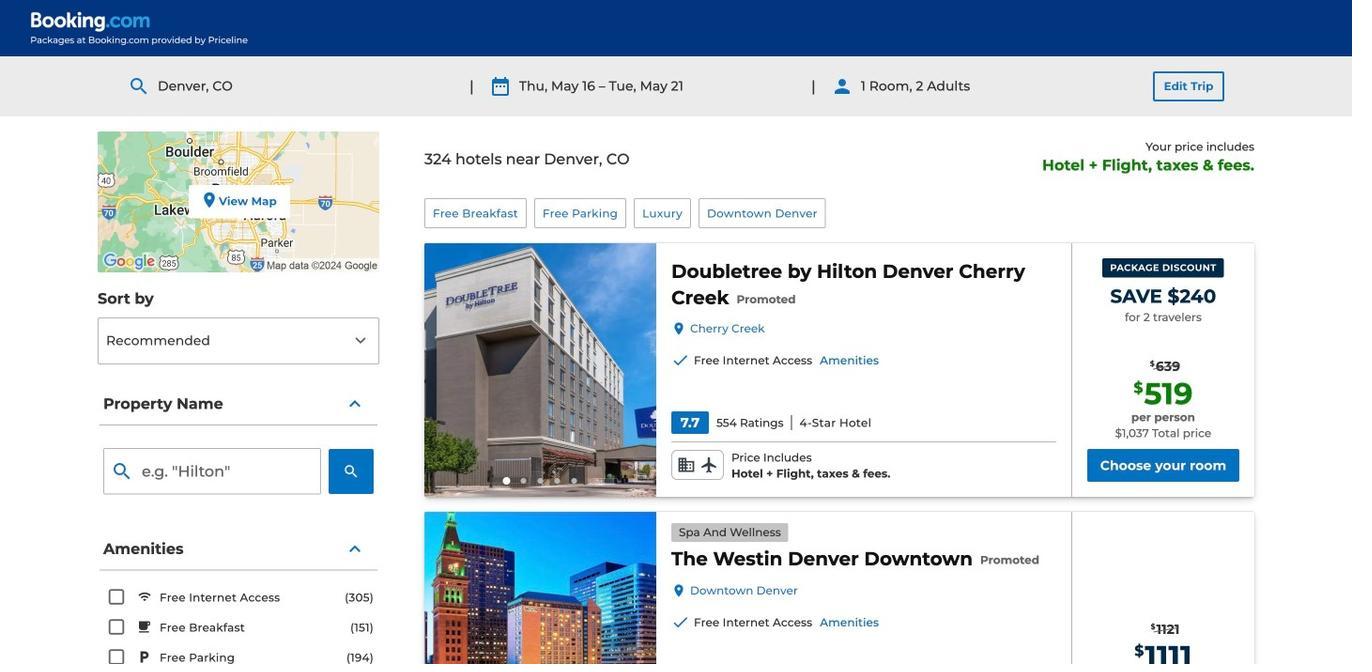 Task type: describe. For each thing, give the bounding box(es) containing it.
go to image #3 image
[[538, 478, 543, 483]]

booking.com packages image
[[30, 11, 249, 45]]

go to image #5 image
[[571, 478, 577, 483]]

go to image #4 image
[[555, 478, 560, 483]]



Task type: vqa. For each thing, say whether or not it's contained in the screenshot.
7.7 out of 10 average guest rating ELEMENT
yes



Task type: locate. For each thing, give the bounding box(es) containing it.
photo carousel region
[[425, 243, 656, 497]]

2 property building image from the top
[[425, 512, 656, 664]]

go to image #1 image
[[503, 477, 510, 484]]

7.7 out of 10 average guest rating element
[[671, 412, 709, 434]]

property building image
[[425, 243, 656, 497], [425, 512, 656, 664]]

e.g. "Hilton" text field
[[103, 448, 321, 494]]

1 property building image from the top
[[425, 243, 656, 497]]

0 vertical spatial property building image
[[425, 243, 656, 497]]

1 vertical spatial property building image
[[425, 512, 656, 664]]

go to image #2 image
[[521, 478, 526, 483]]



